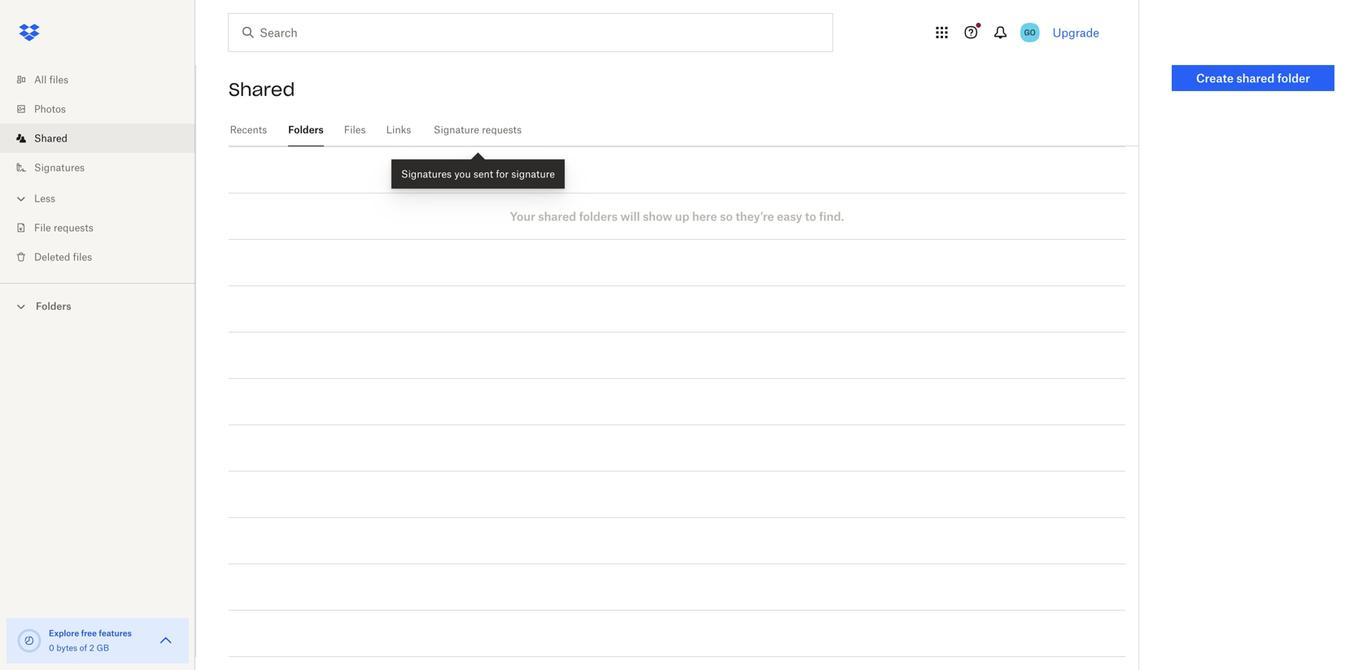 Task type: vqa. For each thing, say whether or not it's contained in the screenshot.
All
yes



Task type: locate. For each thing, give the bounding box(es) containing it.
list containing all files
[[0, 55, 195, 283]]

files right the deleted
[[73, 251, 92, 263]]

go
[[1024, 27, 1036, 37]]

folders
[[288, 124, 324, 136], [36, 300, 71, 313]]

requests inside the signature requests link
[[482, 124, 522, 136]]

files inside deleted files link
[[73, 251, 92, 263]]

photos link
[[13, 94, 195, 124]]

1 horizontal spatial folders
[[288, 124, 324, 136]]

signatures
[[34, 162, 85, 174], [401, 168, 452, 180]]

1 vertical spatial folders
[[36, 300, 71, 313]]

Search in folder "Dropbox" text field
[[260, 24, 799, 42]]

shared
[[1237, 71, 1275, 85], [538, 210, 576, 223]]

1 horizontal spatial requests
[[482, 124, 522, 136]]

explore free features 0 bytes of 2 gb
[[49, 629, 132, 654]]

0 vertical spatial requests
[[482, 124, 522, 136]]

shared
[[229, 78, 295, 101], [34, 132, 68, 144]]

shared right your
[[538, 210, 576, 223]]

folders down the deleted
[[36, 300, 71, 313]]

0 horizontal spatial requests
[[54, 222, 93, 234]]

tab list
[[229, 114, 1139, 147]]

shared link
[[13, 124, 195, 153]]

signatures inside list
[[34, 162, 85, 174]]

0 horizontal spatial signatures
[[34, 162, 85, 174]]

shared for your
[[538, 210, 576, 223]]

bytes
[[56, 643, 77, 654]]

1 vertical spatial shared
[[538, 210, 576, 223]]

shared inside button
[[1237, 71, 1275, 85]]

signatures up less
[[34, 162, 85, 174]]

shared down photos
[[34, 132, 68, 144]]

1 horizontal spatial files
[[73, 251, 92, 263]]

sent
[[474, 168, 493, 180]]

files for deleted files
[[73, 251, 92, 263]]

all files
[[34, 74, 68, 86]]

recents
[[230, 124, 267, 136]]

they're
[[736, 210, 774, 223]]

photos
[[34, 103, 66, 115]]

features
[[99, 629, 132, 639]]

0 vertical spatial shared
[[229, 78, 295, 101]]

0
[[49, 643, 54, 654]]

1 vertical spatial files
[[73, 251, 92, 263]]

you
[[454, 168, 471, 180]]

requests inside file requests link
[[54, 222, 93, 234]]

list
[[0, 55, 195, 283]]

1 vertical spatial shared
[[34, 132, 68, 144]]

files
[[49, 74, 68, 86], [73, 251, 92, 263]]

signature requests
[[434, 124, 522, 136]]

requests right file
[[54, 222, 93, 234]]

quota usage element
[[16, 628, 42, 654]]

1 horizontal spatial shared
[[1237, 71, 1275, 85]]

so
[[720, 210, 733, 223]]

shared for create
[[1237, 71, 1275, 85]]

folders button
[[0, 294, 195, 318]]

0 horizontal spatial shared
[[538, 210, 576, 223]]

1 horizontal spatial signatures
[[401, 168, 452, 180]]

your
[[510, 210, 536, 223]]

signatures left you
[[401, 168, 452, 180]]

easy
[[777, 210, 802, 223]]

0 vertical spatial shared
[[1237, 71, 1275, 85]]

files inside all files link
[[49, 74, 68, 86]]

folder
[[1278, 71, 1310, 85]]

folders left files
[[288, 124, 324, 136]]

requests up the for
[[482, 124, 522, 136]]

for
[[496, 168, 509, 180]]

shared left folder at the top right
[[1237, 71, 1275, 85]]

signature
[[434, 124, 479, 136]]

files for all files
[[49, 74, 68, 86]]

0 horizontal spatial folders
[[36, 300, 71, 313]]

files right all
[[49, 74, 68, 86]]

here
[[692, 210, 717, 223]]

requests
[[482, 124, 522, 136], [54, 222, 93, 234]]

folders link
[[288, 114, 324, 144]]

dropbox image
[[13, 16, 46, 49]]

upgrade link
[[1053, 26, 1100, 39]]

0 horizontal spatial files
[[49, 74, 68, 86]]

shared up recents link
[[229, 78, 295, 101]]

0 vertical spatial files
[[49, 74, 68, 86]]

1 vertical spatial requests
[[54, 222, 93, 234]]

signature
[[511, 168, 555, 180]]

gb
[[97, 643, 109, 654]]

0 horizontal spatial shared
[[34, 132, 68, 144]]

signature requests link
[[431, 114, 524, 144]]

signatures for signatures
[[34, 162, 85, 174]]

create
[[1196, 71, 1234, 85]]



Task type: describe. For each thing, give the bounding box(es) containing it.
requests for signature requests
[[482, 124, 522, 136]]

explore
[[49, 629, 79, 639]]

0 vertical spatial folders
[[288, 124, 324, 136]]

shared list item
[[0, 124, 195, 153]]

file
[[34, 222, 51, 234]]

create shared folder
[[1196, 71, 1310, 85]]

of
[[80, 643, 87, 654]]

folders
[[579, 210, 618, 223]]

free
[[81, 629, 97, 639]]

up
[[675, 210, 690, 223]]

signatures link
[[13, 153, 195, 182]]

shared inside list item
[[34, 132, 68, 144]]

your shared folders will show up here so they're easy to find.
[[510, 210, 844, 223]]

signatures for signatures you sent for signature
[[401, 168, 452, 180]]

links
[[386, 124, 411, 136]]

2
[[89, 643, 94, 654]]

will
[[621, 210, 640, 223]]

all files link
[[13, 65, 195, 94]]

less image
[[13, 191, 29, 207]]

files link
[[344, 114, 366, 144]]

tab list containing recents
[[229, 114, 1139, 147]]

to
[[805, 210, 817, 223]]

file requests
[[34, 222, 93, 234]]

file requests link
[[13, 213, 195, 243]]

all
[[34, 74, 47, 86]]

deleted files
[[34, 251, 92, 263]]

show
[[643, 210, 672, 223]]

requests for file requests
[[54, 222, 93, 234]]

1 horizontal spatial shared
[[229, 78, 295, 101]]

deleted files link
[[13, 243, 195, 272]]

folders inside button
[[36, 300, 71, 313]]

links link
[[386, 114, 412, 144]]

go button
[[1017, 20, 1043, 46]]

files
[[344, 124, 366, 136]]

create shared folder button
[[1172, 65, 1335, 91]]

upgrade
[[1053, 26, 1100, 39]]

less
[[34, 192, 55, 205]]

signatures you sent for signature
[[401, 168, 555, 180]]

recents link
[[229, 114, 268, 144]]

deleted
[[34, 251, 70, 263]]

find.
[[819, 210, 844, 223]]



